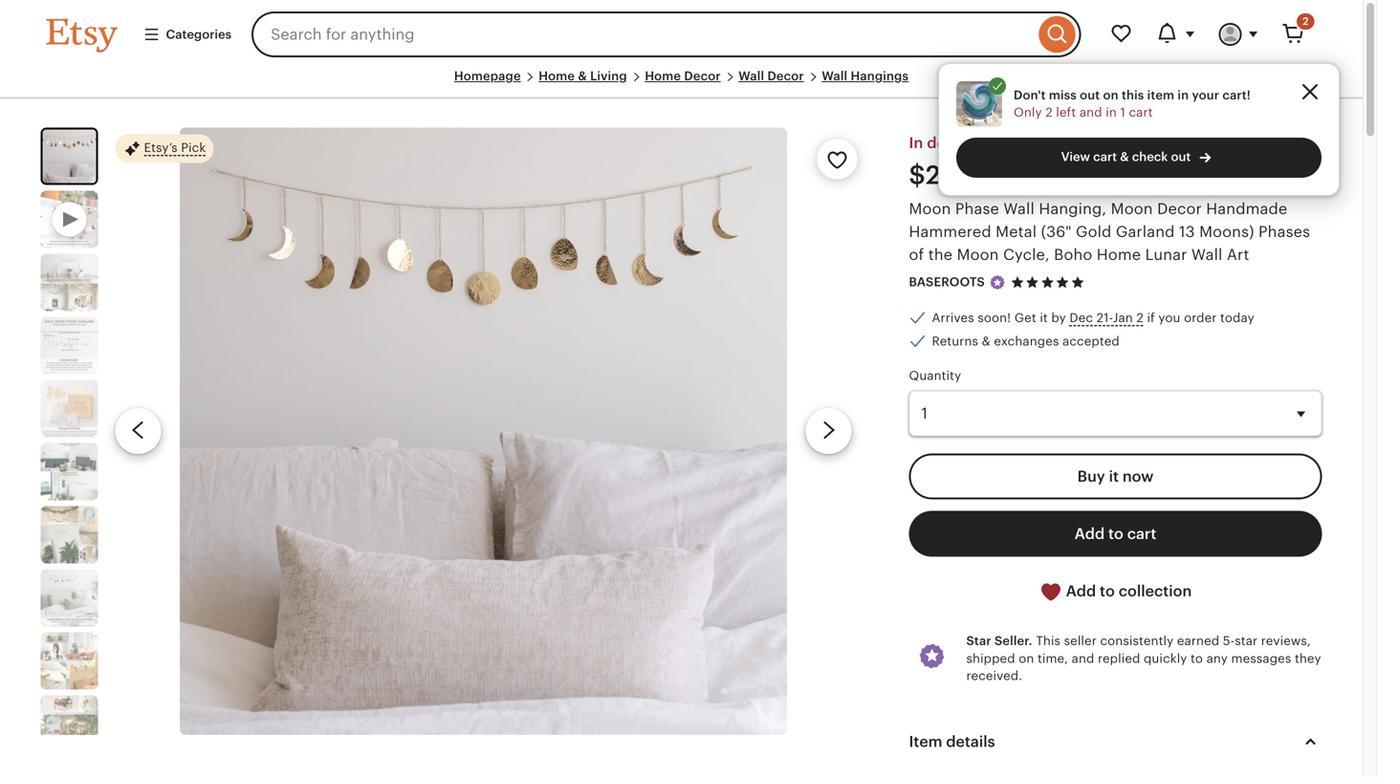 Task type: describe. For each thing, give the bounding box(es) containing it.
home inside 'moon phase wall hanging, moon decor handmade hammered metal (36" gold garland 13 moons) phases of the moon cycle, boho home lunar wall art'
[[1097, 247, 1142, 264]]

the inside in demand. 6 people bought this in the last 24 hours. $20.00
[[1172, 135, 1196, 152]]

moon phase wall hanging moon decor handmade hammered metal image 2 image
[[41, 254, 98, 312]]

homepage
[[454, 69, 521, 83]]

1 horizontal spatial moon
[[957, 247, 999, 264]]

hours.
[[1252, 135, 1299, 152]]

collection
[[1119, 583, 1192, 600]]

etsy's pick button
[[115, 134, 214, 164]]

decor for home decor
[[684, 69, 721, 83]]

item
[[909, 734, 943, 751]]

0 horizontal spatial moon
[[909, 201, 952, 218]]

21-
[[1097, 311, 1113, 326]]

arrives soon! get it by dec 21-jan 2 if you order today
[[932, 311, 1255, 326]]

add to cart button
[[909, 511, 1323, 557]]

& for returns & exchanges accepted
[[982, 334, 991, 349]]

any
[[1207, 652, 1228, 666]]

art
[[1227, 247, 1250, 264]]

wall decor link
[[739, 69, 804, 83]]

menu bar containing homepage
[[46, 69, 1317, 99]]

to for collection
[[1100, 583, 1115, 600]]

quantity
[[909, 369, 962, 383]]

out inside don't miss out on this item in your cart! only 2 left and in 1 cart
[[1080, 88, 1101, 102]]

buy
[[1078, 468, 1106, 485]]

add for add to cart
[[1075, 526, 1105, 543]]

in
[[909, 135, 924, 152]]

hangings
[[851, 69, 909, 83]]

decor for wall decor
[[768, 69, 804, 83]]

moon phase wall hanging moon decor handmade hammered metal image 9 image
[[41, 696, 98, 754]]

this seller consistently earned 5-star reviews, shipped on time, and replied quickly to any messages they received.
[[967, 634, 1322, 684]]

gold
[[1076, 224, 1112, 241]]

view cart & check out
[[1062, 150, 1191, 164]]

hammered
[[909, 224, 992, 241]]

arrives
[[932, 311, 975, 326]]

of
[[909, 247, 925, 264]]

check
[[1133, 150, 1169, 164]]

this
[[1036, 634, 1061, 649]]

2 inside categories banner
[[1303, 15, 1309, 27]]

last
[[1200, 135, 1226, 152]]

bought
[[1066, 135, 1120, 152]]

13
[[1180, 224, 1196, 241]]

to for cart
[[1109, 526, 1124, 543]]

reviews,
[[1262, 634, 1312, 649]]

home decor
[[645, 69, 721, 83]]

24
[[1230, 135, 1249, 152]]

people
[[1011, 135, 1062, 152]]

2 inside don't miss out on this item in your cart! only 2 left and in 1 cart
[[1046, 105, 1053, 120]]

to inside this seller consistently earned 5-star reviews, shipped on time, and replied quickly to any messages they received.
[[1191, 652, 1204, 666]]

5-
[[1223, 634, 1235, 649]]

cart!
[[1223, 88, 1251, 102]]

moon phase wall hanging moon decor handmade hammered metal image 7 image
[[41, 570, 98, 627]]

received.
[[967, 669, 1023, 684]]

categories
[[166, 27, 232, 42]]

2 link
[[1271, 11, 1317, 57]]

view cart & check out link
[[957, 138, 1322, 178]]

2 vertical spatial 2
[[1137, 311, 1144, 326]]

moon phase wall hanging moon decor handmade hammered metal image 6 image
[[41, 507, 98, 564]]

dec
[[1070, 311, 1094, 326]]

phases
[[1259, 224, 1311, 241]]

home for home decor
[[645, 69, 681, 83]]

moons)
[[1200, 224, 1255, 241]]

6
[[997, 135, 1007, 152]]

now
[[1123, 468, 1154, 485]]

cycle,
[[1004, 247, 1050, 264]]

homepage link
[[454, 69, 521, 83]]

star
[[1235, 634, 1258, 649]]

the inside 'moon phase wall hanging, moon decor handmade hammered metal (36" gold garland 13 moons) phases of the moon cycle, boho home lunar wall art'
[[929, 247, 953, 264]]

this inside in demand. 6 people bought this in the last 24 hours. $20.00
[[1123, 135, 1151, 152]]

on inside this seller consistently earned 5-star reviews, shipped on time, and replied quickly to any messages they received.
[[1019, 652, 1035, 666]]

by
[[1052, 311, 1067, 326]]

they
[[1295, 652, 1322, 666]]

lunar
[[1146, 247, 1188, 264]]

shipped
[[967, 652, 1016, 666]]

if
[[1148, 311, 1156, 326]]

Search for anything text field
[[252, 11, 1035, 57]]

categories banner
[[12, 0, 1351, 69]]

add to collection button
[[909, 569, 1323, 616]]

returns & exchanges accepted
[[932, 334, 1120, 349]]

on inside don't miss out on this item in your cart! only 2 left and in 1 cart
[[1104, 88, 1119, 102]]

moon phase wall hanging moon decor handmade hammered metal image 4 image
[[41, 380, 98, 438]]

your
[[1193, 88, 1220, 102]]

don't miss out on this item in your cart! only 2 left and in 1 cart
[[1014, 88, 1251, 120]]

in demand. 6 people bought this in the last 24 hours. $20.00
[[909, 135, 1299, 190]]

0 vertical spatial it
[[1040, 311, 1048, 326]]

wall down the moons)
[[1192, 247, 1223, 264]]

1 vertical spatial cart
[[1094, 150, 1118, 164]]

decor inside 'moon phase wall hanging, moon decor handmade hammered metal (36" gold garland 13 moons) phases of the moon cycle, boho home lunar wall art'
[[1158, 201, 1203, 218]]



Task type: vqa. For each thing, say whether or not it's contained in the screenshot.
the Star
yes



Task type: locate. For each thing, give the bounding box(es) containing it.
to down earned
[[1191, 652, 1204, 666]]

0 horizontal spatial the
[[929, 247, 953, 264]]

moon phase wall hanging, moon decor handmade hammered metal (36" gold garland 13 moons) phases of the moon cycle, boho home lunar wall art
[[909, 201, 1311, 264]]

accepted
[[1063, 334, 1120, 349]]

2
[[1303, 15, 1309, 27], [1046, 105, 1053, 120], [1137, 311, 1144, 326]]

add
[[1075, 526, 1105, 543], [1066, 583, 1097, 600]]

cart
[[1129, 105, 1154, 120], [1094, 150, 1118, 164], [1128, 526, 1157, 543]]

in down item
[[1154, 135, 1168, 152]]

phase
[[956, 201, 1000, 218]]

cart inside button
[[1128, 526, 1157, 543]]

& left check
[[1121, 150, 1130, 164]]

& right returns
[[982, 334, 991, 349]]

0 horizontal spatial &
[[578, 69, 587, 83]]

in for left
[[1178, 88, 1189, 102]]

0 vertical spatial cart
[[1129, 105, 1154, 120]]

add for add to collection
[[1066, 583, 1097, 600]]

in for $20.00
[[1154, 135, 1168, 152]]

seller.
[[995, 634, 1033, 649]]

to inside "add to cart" button
[[1109, 526, 1124, 543]]

2 horizontal spatial &
[[1121, 150, 1130, 164]]

demand.
[[927, 135, 993, 152]]

1 vertical spatial it
[[1109, 468, 1119, 485]]

it left "by"
[[1040, 311, 1048, 326]]

0 vertical spatial the
[[1172, 135, 1196, 152]]

decor
[[684, 69, 721, 83], [768, 69, 804, 83], [1158, 201, 1203, 218]]

etsy's
[[144, 141, 178, 155]]

1 horizontal spatial moon phase wall hanging moon decor handmade hammered metal image 1 image
[[180, 128, 788, 736]]

it inside button
[[1109, 468, 1119, 485]]

hanging,
[[1039, 201, 1107, 218]]

left
[[1057, 105, 1077, 120]]

pick
[[181, 141, 206, 155]]

jan
[[1113, 311, 1134, 326]]

the right "of"
[[929, 247, 953, 264]]

out
[[1080, 88, 1101, 102], [1172, 150, 1191, 164]]

wall hangings link
[[822, 69, 909, 83]]

home & living link
[[539, 69, 627, 83]]

0 horizontal spatial home
[[539, 69, 575, 83]]

on down seller.
[[1019, 652, 1035, 666]]

add up the seller
[[1066, 583, 1097, 600]]

moon phase wall hanging moon decor handmade hammered metal image 8 image
[[41, 633, 98, 690]]

seller
[[1065, 634, 1097, 649]]

moon up hammered
[[909, 201, 952, 218]]

2 vertical spatial to
[[1191, 652, 1204, 666]]

decor left the wall decor link
[[684, 69, 721, 83]]

and
[[1080, 105, 1103, 120], [1072, 652, 1095, 666]]

in right item
[[1178, 88, 1189, 102]]

0 horizontal spatial decor
[[684, 69, 721, 83]]

wall right home decor link
[[739, 69, 765, 83]]

home & living
[[539, 69, 627, 83]]

this up 1
[[1122, 88, 1145, 102]]

cart inside don't miss out on this item in your cart! only 2 left and in 1 cart
[[1129, 105, 1154, 120]]

1 vertical spatial this
[[1123, 135, 1151, 152]]

to down buy it now button
[[1109, 526, 1124, 543]]

star
[[967, 634, 992, 649]]

2 vertical spatial &
[[982, 334, 991, 349]]

0 horizontal spatial out
[[1080, 88, 1101, 102]]

0 vertical spatial this
[[1122, 88, 1145, 102]]

cart down the now
[[1128, 526, 1157, 543]]

1 horizontal spatial in
[[1154, 135, 1168, 152]]

0 horizontal spatial in
[[1106, 105, 1117, 120]]

1 vertical spatial out
[[1172, 150, 1191, 164]]

None search field
[[252, 11, 1082, 57]]

2 horizontal spatial decor
[[1158, 201, 1203, 218]]

buy it now button
[[909, 454, 1323, 500]]

2 horizontal spatial in
[[1178, 88, 1189, 102]]

today
[[1221, 311, 1255, 326]]

1 horizontal spatial on
[[1104, 88, 1119, 102]]

1 horizontal spatial 2
[[1137, 311, 1144, 326]]

1 vertical spatial and
[[1072, 652, 1095, 666]]

moon phase wall hanging moon decor handmade hammered metal image 5 image
[[41, 444, 98, 501]]

returns
[[932, 334, 979, 349]]

none search field inside categories banner
[[252, 11, 1082, 57]]

home down search for anything text field
[[645, 69, 681, 83]]

home left living
[[539, 69, 575, 83]]

earned
[[1178, 634, 1220, 649]]

2 vertical spatial in
[[1154, 135, 1168, 152]]

consistently
[[1101, 634, 1174, 649]]

cart right 1
[[1129, 105, 1154, 120]]

exchanges
[[994, 334, 1060, 349]]

1 horizontal spatial it
[[1109, 468, 1119, 485]]

quickly
[[1144, 652, 1188, 666]]

item details button
[[892, 720, 1340, 766]]

1 horizontal spatial decor
[[768, 69, 804, 83]]

this inside don't miss out on this item in your cart! only 2 left and in 1 cart
[[1122, 88, 1145, 102]]

0 vertical spatial in
[[1178, 88, 1189, 102]]

1 horizontal spatial &
[[982, 334, 991, 349]]

wall left hangings
[[822, 69, 848, 83]]

to
[[1109, 526, 1124, 543], [1100, 583, 1115, 600], [1191, 652, 1204, 666]]

1 vertical spatial 2
[[1046, 105, 1053, 120]]

miss
[[1049, 88, 1077, 102]]

star_seller image
[[989, 274, 1006, 292]]

moon phase wall hanging moon decor handmade hammered metal image 3 image
[[41, 317, 98, 375]]

cart right view
[[1094, 150, 1118, 164]]

in left 1
[[1106, 105, 1117, 120]]

this
[[1122, 88, 1145, 102], [1123, 135, 1151, 152]]

0 vertical spatial on
[[1104, 88, 1119, 102]]

this down 1
[[1123, 135, 1151, 152]]

and inside this seller consistently earned 5-star reviews, shipped on time, and replied quickly to any messages they received.
[[1072, 652, 1095, 666]]

add to cart
[[1075, 526, 1157, 543]]

1 vertical spatial &
[[1121, 150, 1130, 164]]

soon! get
[[978, 311, 1037, 326]]

wall decor
[[739, 69, 804, 83]]

& for home & living
[[578, 69, 587, 83]]

out right check
[[1172, 150, 1191, 164]]

home for home & living
[[539, 69, 575, 83]]

1 vertical spatial the
[[929, 247, 953, 264]]

handmade
[[1207, 201, 1288, 218]]

home decor link
[[645, 69, 721, 83]]

1 vertical spatial in
[[1106, 105, 1117, 120]]

metal
[[996, 224, 1037, 241]]

& inside menu bar
[[578, 69, 587, 83]]

0 vertical spatial 2
[[1303, 15, 1309, 27]]

0 vertical spatial &
[[578, 69, 587, 83]]

in inside in demand. 6 people bought this in the last 24 hours. $20.00
[[1154, 135, 1168, 152]]

0 vertical spatial out
[[1080, 88, 1101, 102]]

2 horizontal spatial 2
[[1303, 15, 1309, 27]]

messages
[[1232, 652, 1292, 666]]

out right 'miss'
[[1080, 88, 1101, 102]]

time,
[[1038, 652, 1069, 666]]

it right buy
[[1109, 468, 1119, 485]]

0 horizontal spatial it
[[1040, 311, 1048, 326]]

baseroots
[[909, 275, 985, 290]]

1 horizontal spatial home
[[645, 69, 681, 83]]

the left last
[[1172, 135, 1196, 152]]

1 horizontal spatial the
[[1172, 135, 1196, 152]]

to left collection
[[1100, 583, 1115, 600]]

2 vertical spatial cart
[[1128, 526, 1157, 543]]

2 horizontal spatial moon
[[1111, 201, 1154, 218]]

baseroots link
[[909, 275, 985, 290]]

moon up star_seller icon
[[957, 247, 999, 264]]

0 horizontal spatial moon phase wall hanging moon decor handmade hammered metal image 1 image
[[43, 130, 96, 183]]

0 vertical spatial add
[[1075, 526, 1105, 543]]

& left living
[[578, 69, 587, 83]]

and down the seller
[[1072, 652, 1095, 666]]

menu bar
[[46, 69, 1317, 99]]

$20.00
[[909, 160, 1001, 190]]

order
[[1185, 311, 1217, 326]]

1 vertical spatial add
[[1066, 583, 1097, 600]]

add down buy
[[1075, 526, 1105, 543]]

garland
[[1116, 224, 1175, 241]]

2 horizontal spatial home
[[1097, 247, 1142, 264]]

details
[[947, 734, 996, 751]]

0 horizontal spatial on
[[1019, 652, 1035, 666]]

home down gold
[[1097, 247, 1142, 264]]

living
[[590, 69, 627, 83]]

0 vertical spatial to
[[1109, 526, 1124, 543]]

1 horizontal spatial out
[[1172, 150, 1191, 164]]

add to collection
[[1063, 583, 1192, 600]]

1 vertical spatial to
[[1100, 583, 1115, 600]]

to inside add to collection button
[[1100, 583, 1115, 600]]

(36"
[[1042, 224, 1072, 241]]

wall
[[739, 69, 765, 83], [822, 69, 848, 83], [1004, 201, 1035, 218], [1192, 247, 1223, 264]]

star seller.
[[967, 634, 1033, 649]]

etsy's pick
[[144, 141, 206, 155]]

decor up 13
[[1158, 201, 1203, 218]]

and right left
[[1080, 105, 1103, 120]]

you
[[1159, 311, 1181, 326]]

moon up garland
[[1111, 201, 1154, 218]]

0 vertical spatial and
[[1080, 105, 1103, 120]]

on right 'miss'
[[1104, 88, 1119, 102]]

and inside don't miss out on this item in your cart! only 2 left and in 1 cart
[[1080, 105, 1103, 120]]

1 vertical spatial on
[[1019, 652, 1035, 666]]

1
[[1121, 105, 1126, 120]]

wall up metal
[[1004, 201, 1035, 218]]

only
[[1014, 105, 1043, 120]]

0 horizontal spatial 2
[[1046, 105, 1053, 120]]

&
[[578, 69, 587, 83], [1121, 150, 1130, 164], [982, 334, 991, 349]]

categories button
[[129, 17, 246, 52]]

item
[[1148, 88, 1175, 102]]

item details
[[909, 734, 996, 751]]

decor left the wall hangings link
[[768, 69, 804, 83]]

wall hangings
[[822, 69, 909, 83]]

replied
[[1098, 652, 1141, 666]]

buy it now
[[1078, 468, 1154, 485]]

don't
[[1014, 88, 1046, 102]]

boho
[[1055, 247, 1093, 264]]

the
[[1172, 135, 1196, 152], [929, 247, 953, 264]]

moon phase wall hanging moon decor handmade hammered metal image 1 image
[[180, 128, 788, 736], [43, 130, 96, 183]]



